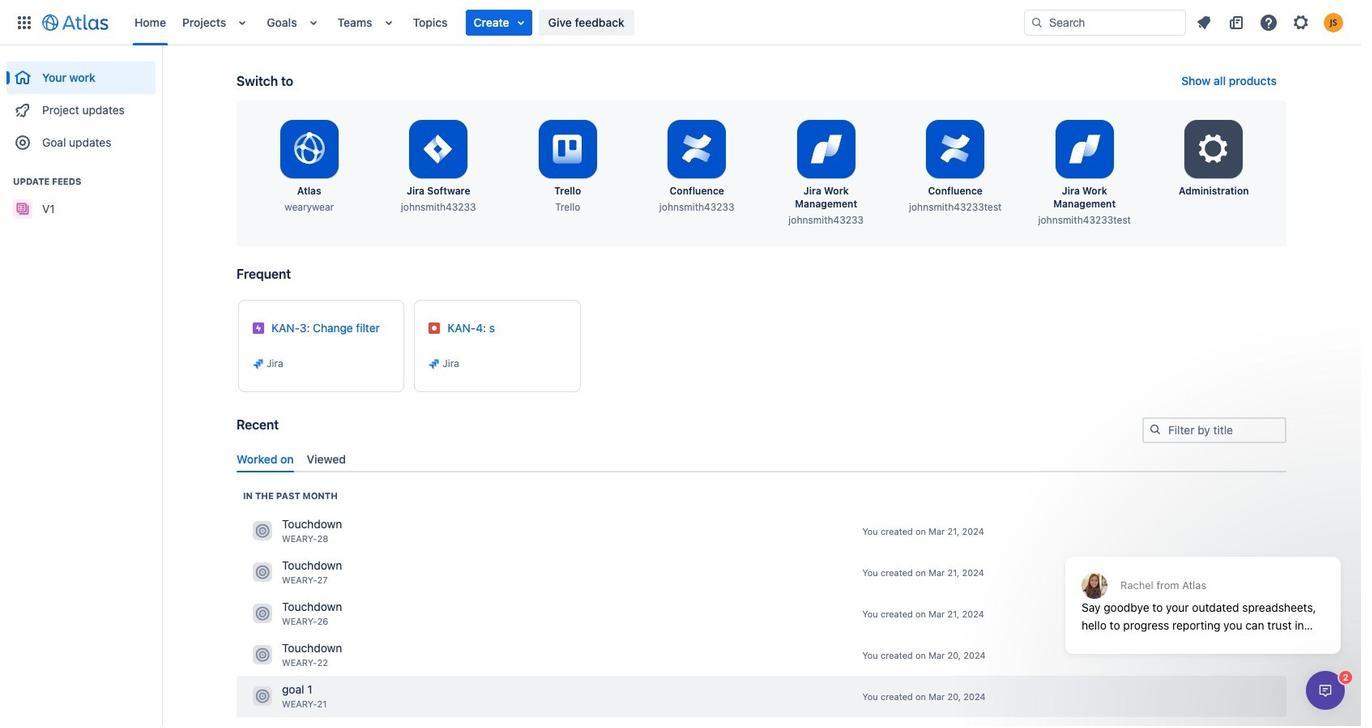 Task type: vqa. For each thing, say whether or not it's contained in the screenshot.
DIALOG
yes



Task type: describe. For each thing, give the bounding box(es) containing it.
1 townsquare image from the top
[[253, 522, 272, 541]]

settings image
[[1195, 130, 1234, 169]]

2 townsquare image from the top
[[253, 687, 272, 706]]

account image
[[1325, 13, 1344, 32]]

0 vertical spatial dialog
[[1058, 517, 1350, 666]]

Filter by title field
[[1145, 419, 1286, 442]]

settings image
[[1292, 13, 1312, 32]]

help image
[[1260, 13, 1279, 32]]

1 jira image from the left
[[252, 357, 265, 370]]

2 jira image from the left
[[428, 357, 441, 370]]

1 jira image from the left
[[252, 357, 265, 370]]

1 townsquare image from the top
[[253, 563, 272, 582]]

switch to... image
[[15, 13, 34, 32]]

2 townsquare image from the top
[[253, 604, 272, 624]]

top element
[[10, 0, 1025, 45]]

notifications image
[[1195, 13, 1214, 32]]

0 vertical spatial heading
[[6, 175, 156, 188]]

1 vertical spatial dialog
[[1307, 671, 1346, 710]]



Task type: locate. For each thing, give the bounding box(es) containing it.
jira image
[[252, 357, 265, 370], [428, 357, 441, 370]]

1 vertical spatial townsquare image
[[253, 687, 272, 706]]

None search field
[[1025, 9, 1187, 35]]

townsquare image
[[253, 522, 272, 541], [253, 687, 272, 706]]

1 horizontal spatial jira image
[[428, 357, 441, 370]]

3 townsquare image from the top
[[253, 646, 272, 665]]

list
[[126, 0, 1025, 45], [1190, 9, 1352, 35]]

list item
[[466, 9, 532, 35]]

0 vertical spatial townsquare image
[[253, 563, 272, 582]]

banner
[[0, 0, 1362, 45]]

search image
[[1150, 423, 1162, 436]]

2 jira image from the left
[[428, 357, 441, 370]]

1 horizontal spatial list
[[1190, 9, 1352, 35]]

Search field
[[1025, 9, 1187, 35]]

heading
[[6, 175, 156, 188], [243, 490, 338, 502]]

0 vertical spatial townsquare image
[[253, 522, 272, 541]]

group
[[6, 45, 156, 164], [6, 159, 156, 230]]

2 vertical spatial townsquare image
[[253, 646, 272, 665]]

0 horizontal spatial list
[[126, 0, 1025, 45]]

1 horizontal spatial jira image
[[428, 357, 441, 370]]

1 vertical spatial heading
[[243, 490, 338, 502]]

0 horizontal spatial jira image
[[252, 357, 265, 370]]

1 horizontal spatial heading
[[243, 490, 338, 502]]

search image
[[1031, 16, 1044, 29]]

tab list
[[230, 446, 1294, 472]]

jira image
[[252, 357, 265, 370], [428, 357, 441, 370]]

townsquare image
[[253, 563, 272, 582], [253, 604, 272, 624], [253, 646, 272, 665]]

2 group from the top
[[6, 159, 156, 230]]

1 vertical spatial townsquare image
[[253, 604, 272, 624]]

0 horizontal spatial heading
[[6, 175, 156, 188]]

list item inside list
[[466, 9, 532, 35]]

0 horizontal spatial jira image
[[252, 357, 265, 370]]

dialog
[[1058, 517, 1350, 666], [1307, 671, 1346, 710]]

1 group from the top
[[6, 45, 156, 164]]



